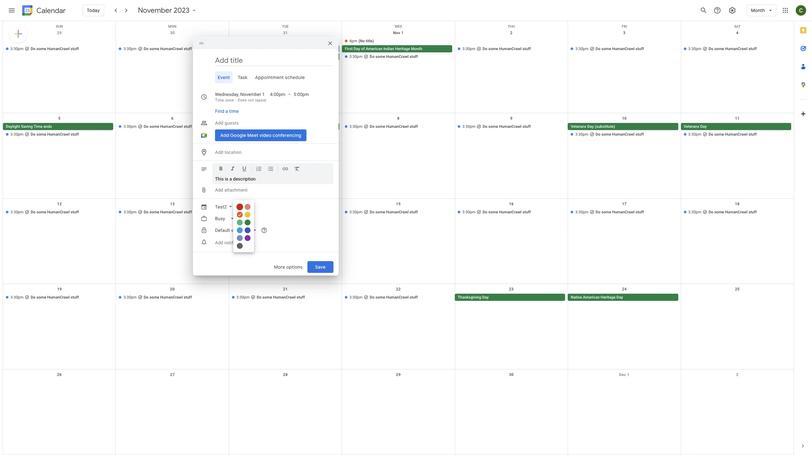 Task type: vqa. For each thing, say whether or not it's contained in the screenshot.
8 element
no



Task type: locate. For each thing, give the bounding box(es) containing it.
attachment
[[224, 188, 248, 193]]

sat
[[735, 24, 741, 29]]

1 horizontal spatial time
[[215, 98, 224, 103]]

does not repeat
[[238, 98, 267, 103]]

november
[[138, 6, 172, 15], [240, 92, 261, 97]]

veterans day (substitute) button
[[568, 123, 679, 130]]

some inside do some humancrawl stuff button
[[244, 47, 253, 51]]

add left notification
[[215, 240, 223, 245]]

1 vertical spatial a
[[230, 176, 232, 182]]

month
[[751, 7, 765, 13], [411, 47, 423, 51]]

2 add from the top
[[215, 150, 224, 155]]

30
[[170, 31, 175, 35], [509, 373, 514, 377]]

remove formatting image
[[294, 166, 301, 173]]

day for veterans day
[[701, 124, 707, 129]]

0 vertical spatial american
[[366, 47, 383, 51]]

1 vertical spatial 29
[[396, 373, 401, 377]]

to element
[[288, 91, 291, 98]]

cell down 11
[[681, 123, 794, 139]]

tab list
[[795, 21, 813, 437], [198, 72, 334, 83]]

0 horizontal spatial tab list
[[198, 72, 334, 83]]

22
[[396, 287, 401, 292]]

1 for dec 1
[[628, 373, 630, 377]]

1 horizontal spatial tab list
[[795, 21, 813, 437]]

1 horizontal spatial veterans
[[684, 124, 700, 129]]

add for add notification
[[215, 240, 223, 245]]

1 vertical spatial november
[[240, 92, 261, 97]]

1 right dec
[[628, 373, 630, 377]]

19
[[57, 287, 62, 292]]

grid containing 29
[[3, 21, 794, 455]]

0 vertical spatial 2
[[511, 31, 513, 35]]

day inside 'button'
[[247, 124, 254, 129]]

tab list containing event
[[198, 72, 334, 83]]

does
[[238, 98, 247, 103]]

5
[[58, 116, 61, 121]]

first
[[345, 47, 353, 51]]

wed
[[395, 24, 402, 29]]

time inside daylight saving time ends button
[[34, 124, 43, 129]]

american right native
[[583, 295, 600, 300]]

add for add location
[[215, 150, 224, 155]]

stuff
[[71, 47, 79, 51], [184, 47, 192, 51], [278, 47, 286, 51], [523, 47, 531, 51], [636, 47, 644, 51], [749, 47, 757, 51], [410, 54, 418, 59], [184, 124, 192, 129], [410, 124, 418, 129], [523, 124, 531, 129], [71, 132, 79, 137], [297, 132, 305, 137], [636, 132, 644, 137], [749, 132, 757, 137], [71, 210, 79, 214], [184, 210, 192, 214], [297, 210, 305, 214], [410, 210, 418, 214], [523, 210, 531, 214], [636, 210, 644, 214], [749, 210, 757, 214], [71, 295, 79, 300], [184, 295, 192, 300], [297, 295, 305, 300], [410, 295, 418, 300]]

5 row from the top
[[3, 284, 794, 370]]

1 horizontal spatial month
[[751, 7, 765, 13]]

veterans day button
[[681, 123, 792, 130]]

2 row from the top
[[3, 28, 794, 113]]

0 horizontal spatial time
[[34, 124, 43, 129]]

29
[[57, 31, 62, 35], [396, 373, 401, 377]]

1 up repeat
[[262, 92, 265, 97]]

2 veterans from the left
[[684, 124, 700, 129]]

1 horizontal spatial november
[[240, 92, 261, 97]]

sage, set event color menu item
[[237, 220, 243, 226]]

heritage right native
[[601, 295, 616, 300]]

find
[[215, 108, 224, 114]]

cell down '31'
[[229, 37, 342, 61]]

1 vertical spatial 2
[[737, 373, 739, 377]]

1 horizontal spatial 1
[[402, 31, 404, 35]]

native
[[571, 295, 582, 300]]

1 horizontal spatial 29
[[396, 373, 401, 377]]

month inside popup button
[[751, 7, 765, 13]]

day
[[354, 47, 360, 51], [247, 124, 254, 129], [588, 124, 594, 129], [701, 124, 707, 129], [482, 295, 489, 300], [617, 295, 624, 300]]

row containing 19
[[3, 284, 794, 370]]

description
[[233, 176, 256, 182]]

settings menu image
[[729, 7, 737, 14]]

0 horizontal spatial 30
[[170, 31, 175, 35]]

cell containing election day
[[229, 123, 342, 139]]

time down "wednesday,"
[[215, 98, 224, 103]]

2023
[[174, 6, 190, 15]]

humancrawl inside button
[[254, 47, 277, 51]]

day inside button
[[617, 295, 624, 300]]

heritage
[[395, 47, 410, 51], [601, 295, 616, 300]]

1 horizontal spatial a
[[230, 176, 232, 182]]

cell down nov 1
[[342, 37, 455, 61]]

election day
[[232, 124, 254, 129]]

cell up add location dropdown button
[[229, 123, 342, 139]]

0 horizontal spatial veterans
[[571, 124, 587, 129]]

american
[[366, 47, 383, 51], [583, 295, 600, 300]]

0 horizontal spatial month
[[411, 47, 423, 51]]

day for veterans day (substitute)
[[588, 124, 594, 129]]

halloween button
[[229, 53, 340, 60]]

12
[[57, 202, 62, 206]]

fri
[[622, 24, 627, 29]]

grid
[[3, 21, 794, 455]]

a
[[226, 108, 228, 114], [230, 176, 232, 182]]

add down this
[[215, 188, 223, 193]]

1 vertical spatial month
[[411, 47, 423, 51]]

a right is
[[230, 176, 232, 182]]

(substitute)
[[595, 124, 616, 129]]

1 vertical spatial 1
[[262, 92, 265, 97]]

1 horizontal spatial american
[[583, 295, 600, 300]]

0 vertical spatial 1
[[402, 31, 404, 35]]

task
[[238, 75, 248, 80]]

do some humancrawl stuff button
[[229, 45, 340, 52]]

0 horizontal spatial american
[[366, 47, 383, 51]]

0 vertical spatial time
[[215, 98, 224, 103]]

6 row from the top
[[3, 370, 794, 455]]

time
[[215, 98, 224, 103], [34, 124, 43, 129]]

0 horizontal spatial 2
[[511, 31, 513, 35]]

0 vertical spatial heritage
[[395, 47, 410, 51]]

add notification
[[215, 240, 247, 245]]

3 row from the top
[[3, 113, 794, 199]]

do some humancrawl stuff
[[31, 47, 79, 51], [144, 47, 192, 51], [238, 47, 286, 51], [483, 47, 531, 51], [596, 47, 644, 51], [709, 47, 757, 51], [370, 54, 418, 59], [144, 124, 192, 129], [370, 124, 418, 129], [483, 124, 531, 129], [31, 132, 79, 137], [257, 132, 305, 137], [596, 132, 644, 137], [709, 132, 757, 137], [31, 210, 79, 214], [144, 210, 192, 214], [257, 210, 305, 214], [370, 210, 418, 214], [483, 210, 531, 214], [596, 210, 644, 214], [709, 210, 757, 214], [31, 295, 79, 300], [144, 295, 192, 300], [257, 295, 305, 300], [370, 295, 418, 300]]

0 vertical spatial a
[[226, 108, 228, 114]]

2 horizontal spatial 1
[[628, 373, 630, 377]]

a inside 'button'
[[226, 108, 228, 114]]

november up mon
[[138, 6, 172, 15]]

thanksgiving day
[[458, 295, 489, 300]]

appointment
[[255, 75, 284, 80]]

cell down 5
[[3, 123, 116, 139]]

location
[[225, 150, 242, 155]]

heritage inside button
[[601, 295, 616, 300]]

row containing 12
[[3, 199, 794, 284]]

time left ends in the top left of the page
[[34, 124, 43, 129]]

add
[[215, 120, 224, 126], [215, 150, 224, 155], [215, 188, 223, 193], [215, 240, 223, 245]]

11
[[736, 116, 740, 121]]

1 vertical spatial time
[[34, 124, 43, 129]]

1 horizontal spatial 30
[[509, 373, 514, 377]]

add for add attachment
[[215, 188, 223, 193]]

row containing sun
[[3, 21, 794, 29]]

1 row from the top
[[3, 21, 794, 29]]

some
[[36, 47, 46, 51], [150, 47, 159, 51], [244, 47, 253, 51], [489, 47, 498, 51], [602, 47, 612, 51], [715, 47, 725, 51], [376, 54, 385, 59], [150, 124, 159, 129], [376, 124, 385, 129], [489, 124, 498, 129], [36, 132, 46, 137], [263, 132, 272, 137], [602, 132, 612, 137], [715, 132, 725, 137], [36, 210, 46, 214], [150, 210, 159, 214], [263, 210, 272, 214], [376, 210, 385, 214], [489, 210, 498, 214], [602, 210, 612, 214], [715, 210, 725, 214], [36, 295, 46, 300], [150, 295, 159, 300], [263, 295, 272, 300], [376, 295, 385, 300]]

2 vertical spatial 1
[[628, 373, 630, 377]]

4 add from the top
[[215, 240, 223, 245]]

day for first day of american indian heritage month
[[354, 47, 360, 51]]

6
[[171, 116, 174, 121]]

None field
[[213, 213, 240, 225]]

veterans
[[571, 124, 587, 129], [684, 124, 700, 129]]

1 vertical spatial heritage
[[601, 295, 616, 300]]

humancrawl
[[47, 47, 70, 51], [160, 47, 183, 51], [254, 47, 277, 51], [499, 47, 522, 51], [613, 47, 635, 51], [726, 47, 748, 51], [386, 54, 409, 59], [160, 124, 183, 129], [386, 124, 409, 129], [499, 124, 522, 129], [47, 132, 70, 137], [273, 132, 296, 137], [613, 132, 635, 137], [726, 132, 748, 137], [47, 210, 70, 214], [160, 210, 183, 214], [273, 210, 296, 214], [386, 210, 409, 214], [499, 210, 522, 214], [613, 210, 635, 214], [726, 210, 748, 214], [47, 295, 70, 300], [160, 295, 183, 300], [273, 295, 296, 300], [386, 295, 409, 300]]

repeat
[[255, 98, 267, 103]]

2
[[511, 31, 513, 35], [737, 373, 739, 377]]

4pm (no title)
[[350, 39, 374, 43]]

0 horizontal spatial 1
[[262, 92, 265, 97]]

nov 1
[[393, 31, 404, 35]]

appointment schedule
[[255, 75, 305, 80]]

add down find
[[215, 120, 224, 126]]

1 right 'nov'
[[402, 31, 404, 35]]

main drawer image
[[8, 7, 16, 14]]

9
[[511, 116, 513, 121]]

zone
[[225, 98, 234, 103]]

4 row from the top
[[3, 199, 794, 284]]

row containing 29
[[3, 28, 794, 113]]

basil, set event color menu item
[[245, 220, 251, 226]]

4pm
[[350, 39, 357, 43]]

do
[[31, 47, 36, 51], [144, 47, 149, 51], [238, 47, 243, 51], [483, 47, 488, 51], [596, 47, 601, 51], [709, 47, 714, 51], [370, 54, 375, 59], [144, 124, 149, 129], [370, 124, 375, 129], [483, 124, 488, 129], [31, 132, 36, 137], [257, 132, 262, 137], [596, 132, 601, 137], [709, 132, 714, 137], [31, 210, 36, 214], [144, 210, 149, 214], [257, 210, 262, 214], [370, 210, 375, 214], [483, 210, 488, 214], [596, 210, 601, 214], [709, 210, 714, 214], [31, 295, 36, 300], [144, 295, 149, 300], [257, 295, 262, 300], [370, 295, 375, 300]]

test2
[[215, 204, 227, 210]]

a right find
[[226, 108, 228, 114]]

daylight saving time ends
[[6, 124, 52, 129]]

0 horizontal spatial november
[[138, 6, 172, 15]]

add left location
[[215, 150, 224, 155]]

american down title)
[[366, 47, 383, 51]]

0 horizontal spatial heritage
[[395, 47, 410, 51]]

heritage right indian
[[395, 47, 410, 51]]

stuff inside button
[[278, 47, 286, 51]]

31
[[283, 31, 288, 35]]

add attachment
[[215, 188, 248, 193]]

1 horizontal spatial heritage
[[601, 295, 616, 300]]

election day button
[[229, 123, 340, 130]]

month right indian
[[411, 47, 423, 51]]

1 add from the top
[[215, 120, 224, 126]]

3 add from the top
[[215, 188, 223, 193]]

0 horizontal spatial 29
[[57, 31, 62, 35]]

3:30pm
[[10, 47, 24, 51], [124, 47, 137, 51], [463, 47, 476, 51], [576, 47, 589, 51], [689, 47, 702, 51], [350, 54, 363, 59], [124, 124, 137, 129], [350, 124, 363, 129], [463, 124, 476, 129], [10, 132, 24, 137], [237, 132, 250, 137], [576, 132, 589, 137], [689, 132, 702, 137], [10, 210, 24, 214], [124, 210, 137, 214], [237, 210, 250, 214], [350, 210, 363, 214], [463, 210, 476, 214], [576, 210, 589, 214], [689, 210, 702, 214], [10, 295, 24, 300], [124, 295, 137, 300], [237, 295, 250, 300], [350, 295, 363, 300]]

cell
[[229, 37, 342, 61], [342, 37, 455, 61], [3, 123, 116, 139], [229, 123, 342, 139], [568, 123, 681, 139], [681, 123, 794, 139], [681, 294, 794, 302]]

8
[[397, 116, 400, 121]]

cell down 10
[[568, 123, 681, 139]]

1 vertical spatial american
[[583, 295, 600, 300]]

0 horizontal spatial a
[[226, 108, 228, 114]]

0 vertical spatial 29
[[57, 31, 62, 35]]

month right "settings menu" image
[[751, 7, 765, 13]]

0 vertical spatial month
[[751, 7, 765, 13]]

time
[[229, 108, 239, 114]]

today
[[87, 7, 100, 13]]

17
[[622, 202, 627, 206]]

lavender, set event color menu item
[[237, 235, 243, 241]]

november up not
[[240, 92, 261, 97]]

row
[[3, 21, 794, 29], [3, 28, 794, 113], [3, 113, 794, 199], [3, 199, 794, 284], [3, 284, 794, 370], [3, 370, 794, 455]]

day inside button
[[482, 295, 489, 300]]

row containing 26
[[3, 370, 794, 455]]

1 veterans from the left
[[571, 124, 587, 129]]



Task type: describe. For each thing, give the bounding box(es) containing it.
time zone
[[215, 98, 234, 103]]

add guests button
[[213, 117, 334, 129]]

flamingo, set event color menu item
[[245, 204, 251, 210]]

month inside button
[[411, 47, 423, 51]]

Add title text field
[[215, 56, 334, 65]]

0 vertical spatial 30
[[170, 31, 175, 35]]

veterans for veterans day
[[684, 124, 700, 129]]

veterans day
[[684, 124, 707, 129]]

add attachment button
[[213, 184, 250, 196]]

cell down 25
[[681, 294, 794, 302]]

this
[[215, 176, 224, 182]]

nov
[[393, 31, 401, 35]]

21
[[283, 287, 288, 292]]

Description text field
[[215, 176, 331, 182]]

dec
[[620, 373, 627, 377]]

today button
[[83, 3, 104, 18]]

notification
[[224, 240, 247, 245]]

american inside button
[[366, 47, 383, 51]]

peacock, set event color menu item
[[237, 228, 243, 233]]

add notification button
[[213, 235, 250, 251]]

event button
[[215, 72, 233, 83]]

3
[[624, 31, 626, 35]]

support image
[[714, 7, 722, 14]]

wednesday,
[[215, 92, 239, 97]]

sun
[[56, 24, 63, 29]]

add location
[[215, 150, 242, 155]]

native american heritage day
[[571, 295, 624, 300]]

first day of american indian heritage month button
[[342, 45, 453, 52]]

this is a description
[[215, 176, 256, 182]]

1 for nov 1
[[402, 31, 404, 35]]

cell containing veterans day (substitute)
[[568, 123, 681, 139]]

month button
[[747, 3, 777, 18]]

23
[[509, 287, 514, 292]]

1 horizontal spatial 2
[[737, 373, 739, 377]]

indian
[[384, 47, 394, 51]]

cell containing daylight saving time ends
[[3, 123, 116, 139]]

bulleted list image
[[268, 166, 274, 173]]

american inside button
[[583, 295, 600, 300]]

veterans day (substitute)
[[571, 124, 616, 129]]

thanksgiving day button
[[455, 294, 566, 301]]

daylight saving time ends button
[[3, 123, 113, 130]]

calendar heading
[[35, 6, 66, 15]]

row containing 5
[[3, 113, 794, 199]]

–
[[288, 92, 291, 97]]

5:00pm
[[294, 92, 309, 97]]

dec 1
[[620, 373, 630, 377]]

18
[[736, 202, 740, 206]]

bold image
[[218, 166, 224, 173]]

is
[[225, 176, 228, 182]]

(no
[[359, 39, 365, 43]]

native american heritage day button
[[568, 294, 679, 301]]

27
[[170, 373, 175, 377]]

veterans for veterans day (substitute)
[[571, 124, 587, 129]]

calendar
[[36, 6, 66, 15]]

4
[[737, 31, 739, 35]]

appointment schedule button
[[253, 72, 308, 83]]

november 2023 button
[[135, 6, 200, 15]]

schedule
[[285, 75, 305, 80]]

tangerine, set event color menu item
[[237, 212, 243, 218]]

heritage inside button
[[395, 47, 410, 51]]

election
[[232, 124, 246, 129]]

10
[[622, 116, 627, 121]]

italic image
[[230, 166, 236, 173]]

halloween
[[232, 54, 250, 59]]

tomato, set event color menu item
[[237, 204, 243, 210]]

formatting options toolbar
[[213, 163, 334, 177]]

15
[[396, 202, 401, 206]]

mon
[[168, 24, 177, 29]]

november 2023
[[138, 6, 190, 15]]

blueberry, set event color menu item
[[245, 228, 251, 233]]

calendar element
[[21, 4, 66, 18]]

thanksgiving
[[458, 295, 482, 300]]

cell containing 4pm
[[342, 37, 455, 61]]

day for election day
[[247, 124, 254, 129]]

24
[[622, 287, 627, 292]]

underline image
[[241, 166, 248, 173]]

28
[[283, 373, 288, 377]]

cell containing veterans day
[[681, 123, 794, 139]]

insert link image
[[282, 166, 289, 173]]

4:00pm – 5:00pm
[[270, 92, 309, 97]]

find a time
[[215, 108, 239, 114]]

add guests
[[215, 120, 239, 126]]

cell containing do some humancrawl stuff
[[229, 37, 342, 61]]

0 vertical spatial november
[[138, 6, 172, 15]]

day for thanksgiving day
[[482, 295, 489, 300]]

1 vertical spatial 30
[[509, 373, 514, 377]]

event
[[218, 75, 230, 80]]

26
[[57, 373, 62, 377]]

wednesday, november 1
[[215, 92, 265, 97]]

4:00pm
[[270, 92, 286, 97]]

first day of american indian heritage month
[[345, 47, 423, 51]]

guests
[[225, 120, 239, 126]]

16
[[509, 202, 514, 206]]

saving
[[21, 124, 33, 129]]

task button
[[235, 72, 250, 83]]

add for add guests
[[215, 120, 224, 126]]

ends
[[44, 124, 52, 129]]

banana, set event color menu item
[[245, 212, 251, 218]]

grape, set event color menu item
[[245, 235, 251, 241]]

of
[[361, 47, 365, 51]]

add location button
[[213, 147, 334, 158]]

do some humancrawl stuff inside button
[[238, 47, 286, 51]]

13
[[170, 202, 175, 206]]

tue
[[282, 24, 289, 29]]

numbered list image
[[256, 166, 262, 173]]

daylight
[[6, 124, 20, 129]]

do inside button
[[238, 47, 243, 51]]

graphite, set event color menu item
[[237, 243, 243, 249]]

20
[[170, 287, 175, 292]]



